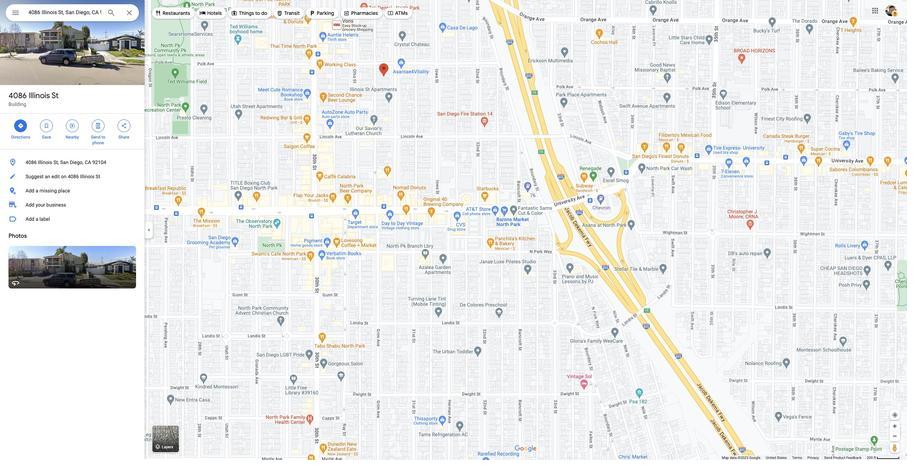 Task type: locate. For each thing, give the bounding box(es) containing it.
4086 inside button
[[68, 174, 79, 179]]

phone
[[92, 140, 104, 145]]

1 horizontal spatial send
[[824, 456, 832, 460]]

1 a from the top
[[36, 188, 38, 194]]

illinois up 
[[29, 91, 50, 101]]

None field
[[28, 8, 101, 17]]

add for add your business
[[26, 202, 34, 208]]

4086 illinois st, san diego, ca 92104
[[26, 159, 106, 165]]

send for send product feedback
[[824, 456, 832, 460]]

illinois down ca
[[80, 174, 94, 179]]

2 vertical spatial 4086
[[68, 174, 79, 179]]


[[155, 9, 161, 17]]

zoom in image
[[892, 424, 898, 429]]

 search field
[[6, 4, 139, 23]]

google
[[750, 456, 761, 460]]

united states button
[[766, 455, 787, 460]]

add down suggest
[[26, 188, 34, 194]]

illinois inside suggest an edit on 4086 illinois st button
[[80, 174, 94, 179]]

©2023
[[738, 456, 749, 460]]

3 add from the top
[[26, 216, 34, 222]]

ca
[[85, 159, 91, 165]]

your
[[36, 202, 45, 208]]

4086 up building
[[9, 91, 27, 101]]

illinois inside 4086 illinois st, san diego, ca 92104 button
[[38, 159, 52, 165]]


[[309, 9, 315, 17]]

0 horizontal spatial st
[[52, 91, 59, 101]]

2 add from the top
[[26, 202, 34, 208]]

a left the label
[[36, 216, 38, 222]]

0 horizontal spatial send
[[91, 135, 100, 140]]

st,
[[53, 159, 59, 165]]

footer containing map data ©2023 google
[[722, 455, 867, 460]]

send inside send to phone
[[91, 135, 100, 140]]

edit
[[51, 174, 60, 179]]

st
[[52, 91, 59, 101], [96, 174, 100, 179]]

add for add a label
[[26, 216, 34, 222]]

data
[[730, 456, 737, 460]]

1 vertical spatial illinois
[[38, 159, 52, 165]]

st inside button
[[96, 174, 100, 179]]


[[95, 122, 101, 130]]

illinois for st
[[29, 91, 50, 101]]

send product feedback button
[[824, 455, 862, 460]]

parking
[[317, 10, 334, 16]]

 transit
[[277, 9, 300, 17]]

illinois inside 4086 illinois st building
[[29, 91, 50, 101]]

zoom out image
[[892, 433, 898, 439]]

layers
[[162, 445, 173, 450]]

send product feedback
[[824, 456, 862, 460]]

to up phone
[[102, 135, 105, 140]]

0 vertical spatial send
[[91, 135, 100, 140]]

san
[[60, 159, 69, 165]]

 restaurants
[[155, 9, 190, 17]]

save
[[42, 135, 51, 140]]

product
[[833, 456, 846, 460]]

united
[[766, 456, 776, 460]]

atms
[[395, 10, 408, 16]]

0 vertical spatial 4086
[[9, 91, 27, 101]]

suggest an edit on 4086 illinois st
[[26, 174, 100, 179]]

1 add from the top
[[26, 188, 34, 194]]

send inside button
[[824, 456, 832, 460]]

0 vertical spatial add
[[26, 188, 34, 194]]

0 vertical spatial a
[[36, 188, 38, 194]]

4086 right on at the left top
[[68, 174, 79, 179]]

share
[[118, 135, 129, 140]]

1 horizontal spatial to
[[255, 10, 260, 16]]

0 vertical spatial to
[[255, 10, 260, 16]]

4086 inside 4086 illinois st building
[[9, 91, 27, 101]]

2 vertical spatial add
[[26, 216, 34, 222]]

0 vertical spatial illinois
[[29, 91, 50, 101]]

add your business
[[26, 202, 66, 208]]

send
[[91, 135, 100, 140], [824, 456, 832, 460]]

illinois left st,
[[38, 159, 52, 165]]

0 vertical spatial st
[[52, 91, 59, 101]]

footer inside google maps "element"
[[722, 455, 867, 460]]

label
[[40, 216, 50, 222]]

1 vertical spatial to
[[102, 135, 105, 140]]

to left the do
[[255, 10, 260, 16]]

2 vertical spatial illinois
[[80, 174, 94, 179]]

a for missing
[[36, 188, 38, 194]]

1 vertical spatial add
[[26, 202, 34, 208]]

4086
[[9, 91, 27, 101], [26, 159, 37, 165], [68, 174, 79, 179]]


[[43, 122, 50, 130]]

1 vertical spatial send
[[824, 456, 832, 460]]

add
[[26, 188, 34, 194], [26, 202, 34, 208], [26, 216, 34, 222]]

4086 inside button
[[26, 159, 37, 165]]

2 a from the top
[[36, 216, 38, 222]]

footer
[[722, 455, 867, 460]]

send up phone
[[91, 135, 100, 140]]

actions for 4086 illinois st region
[[0, 114, 145, 149]]

a
[[36, 188, 38, 194], [36, 216, 38, 222]]

1 vertical spatial a
[[36, 216, 38, 222]]

suggest
[[26, 174, 44, 179]]

to
[[255, 10, 260, 16], [102, 135, 105, 140]]

diego,
[[70, 159, 83, 165]]

add left the label
[[26, 216, 34, 222]]

1 horizontal spatial st
[[96, 174, 100, 179]]

 pharmacies
[[343, 9, 378, 17]]

send left product
[[824, 456, 832, 460]]

0 horizontal spatial to
[[102, 135, 105, 140]]

add left your
[[26, 202, 34, 208]]

1 vertical spatial 4086
[[26, 159, 37, 165]]

 hotels
[[199, 9, 222, 17]]

4086 up suggest
[[26, 159, 37, 165]]

send for send to phone
[[91, 135, 100, 140]]

show street view coverage image
[[890, 442, 900, 453]]

4086 for st,
[[26, 159, 37, 165]]

send to phone
[[91, 135, 105, 145]]

things
[[239, 10, 254, 16]]

a left missing
[[36, 188, 38, 194]]

missing
[[40, 188, 57, 194]]

1 vertical spatial st
[[96, 174, 100, 179]]

on
[[61, 174, 67, 179]]

illinois
[[29, 91, 50, 101], [38, 159, 52, 165], [80, 174, 94, 179]]



Task type: describe. For each thing, give the bounding box(es) containing it.
privacy button
[[808, 455, 819, 460]]

4086 for st
[[9, 91, 27, 101]]

pharmacies
[[351, 10, 378, 16]]

add for add a missing place
[[26, 188, 34, 194]]

ft
[[874, 456, 876, 460]]

directions
[[11, 135, 30, 140]]


[[69, 122, 75, 130]]

restaurants
[[163, 10, 190, 16]]

transit
[[284, 10, 300, 16]]

92104
[[92, 159, 106, 165]]

add a missing place button
[[0, 184, 145, 198]]

200 ft
[[867, 456, 876, 460]]

map data ©2023 google
[[722, 456, 761, 460]]

4086 illinois st building
[[9, 91, 59, 107]]

200 ft button
[[867, 456, 900, 460]]

building
[[9, 101, 26, 107]]

4086 Illinois St, San Diego, CA 92104 field
[[6, 4, 139, 21]]

none field inside 4086 illinois st, san diego, ca 92104 field
[[28, 8, 101, 17]]

collapse side panel image
[[145, 226, 153, 234]]

4086 illinois st, san diego, ca 92104 button
[[0, 155, 145, 169]]

an
[[45, 174, 50, 179]]

google maps element
[[0, 0, 907, 460]]


[[231, 9, 238, 17]]


[[11, 8, 20, 18]]

states
[[777, 456, 787, 460]]

illinois for st,
[[38, 159, 52, 165]]

hotels
[[207, 10, 222, 16]]


[[18, 122, 24, 130]]

do
[[261, 10, 267, 16]]

suggest an edit on 4086 illinois st button
[[0, 169, 145, 184]]

business
[[46, 202, 66, 208]]


[[121, 122, 127, 130]]

to inside the  things to do
[[255, 10, 260, 16]]


[[387, 9, 394, 17]]


[[277, 9, 283, 17]]

 things to do
[[231, 9, 267, 17]]

map
[[722, 456, 729, 460]]

terms button
[[792, 455, 802, 460]]

feedback
[[847, 456, 862, 460]]

200
[[867, 456, 873, 460]]

 atms
[[387, 9, 408, 17]]

show your location image
[[892, 412, 899, 418]]


[[343, 9, 350, 17]]

nearby
[[66, 135, 79, 140]]

add a label
[[26, 216, 50, 222]]

united states
[[766, 456, 787, 460]]

a for label
[[36, 216, 38, 222]]

photos
[[9, 233, 27, 240]]

terms
[[792, 456, 802, 460]]

place
[[58, 188, 70, 194]]

add a missing place
[[26, 188, 70, 194]]


[[199, 9, 206, 17]]

add your business link
[[0, 198, 145, 212]]

add a label button
[[0, 212, 145, 226]]

privacy
[[808, 456, 819, 460]]

 parking
[[309, 9, 334, 17]]

to inside send to phone
[[102, 135, 105, 140]]

st inside 4086 illinois st building
[[52, 91, 59, 101]]

4086 illinois st main content
[[0, 0, 145, 460]]

 button
[[6, 4, 26, 23]]



Task type: vqa. For each thing, say whether or not it's contained in the screenshot.
to inside 'Send to phone'
yes



